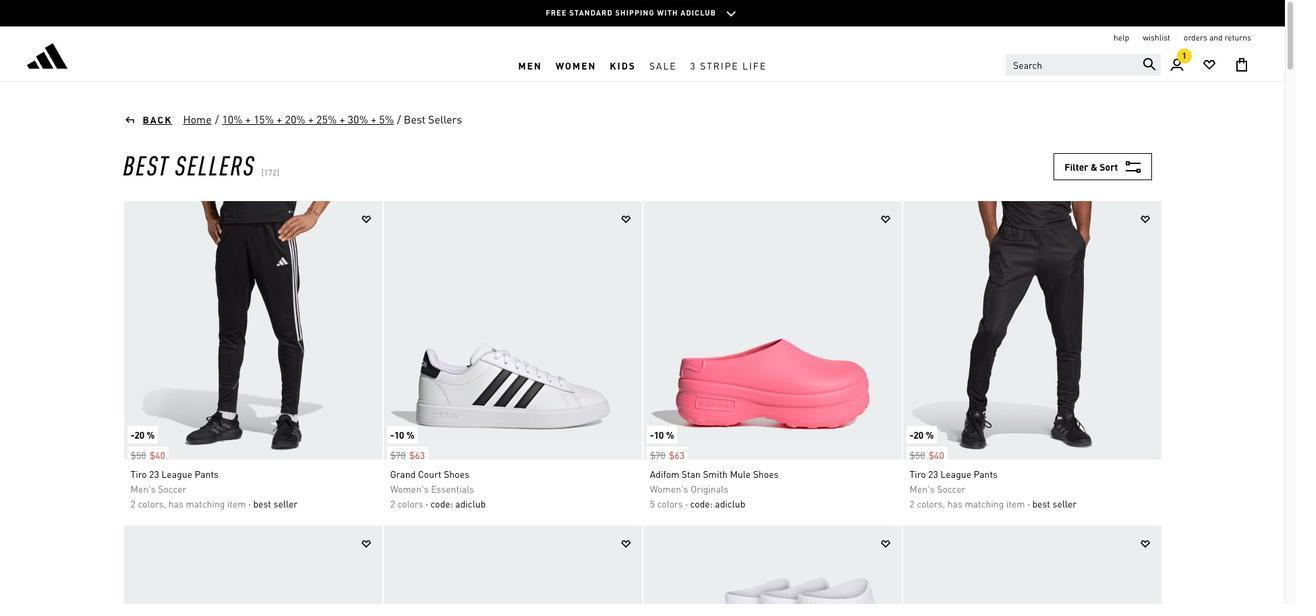 Task type: locate. For each thing, give the bounding box(es) containing it.
2 $70 $63 from the left
[[650, 449, 685, 461]]

-10 % for adifom stan smith mule shoes women's originals 5 colors · code: adiclub
[[650, 429, 675, 441]]

1 horizontal spatial men's soccer black tiro 23 league pants image
[[903, 201, 1162, 460]]

0 horizontal spatial $50
[[131, 449, 146, 461]]

soccer
[[158, 483, 187, 495], [938, 483, 966, 495]]

colors down grand
[[398, 497, 424, 510]]

1 horizontal spatial best
[[1033, 497, 1051, 510]]

1 horizontal spatial $40
[[929, 449, 945, 461]]

women's down adifom
[[650, 483, 689, 495]]

2 $50 from the left
[[910, 449, 926, 461]]

1 horizontal spatial $70 $63
[[650, 449, 685, 461]]

0 horizontal spatial $40
[[150, 449, 165, 461]]

10 up grand
[[395, 429, 404, 441]]

0 horizontal spatial 10
[[395, 429, 404, 441]]

best sellers [172]
[[123, 147, 279, 182]]

1 horizontal spatial men's
[[910, 483, 935, 495]]

0 horizontal spatial has
[[169, 497, 184, 510]]

sellers right 5%
[[428, 112, 462, 126]]

· down court in the left bottom of the page
[[426, 497, 429, 510]]

1 horizontal spatial best
[[404, 112, 426, 126]]

1 adiclub from the left
[[456, 497, 486, 510]]

best
[[404, 112, 426, 126], [123, 147, 169, 182]]

item
[[227, 497, 246, 510], [1007, 497, 1026, 510]]

1 colors from the left
[[398, 497, 424, 510]]

· up women's originals white superstar xlg shoes image
[[249, 497, 251, 510]]

1 $63 from the left
[[409, 449, 425, 461]]

0 horizontal spatial 23
[[149, 468, 159, 480]]

code: inside adifom stan smith mule shoes women's originals 5 colors · code: adiclub
[[691, 497, 713, 510]]

shoes
[[444, 468, 470, 480], [754, 468, 779, 480]]

%
[[147, 429, 155, 441], [407, 429, 415, 441], [667, 429, 675, 441], [926, 429, 934, 441]]

0 horizontal spatial 20
[[135, 429, 145, 441]]

2 20 from the left
[[914, 429, 924, 441]]

3 stripe life
[[691, 59, 767, 71]]

1 horizontal spatial -10 %
[[650, 429, 675, 441]]

sort
[[1100, 161, 1119, 173]]

4 + from the left
[[340, 112, 345, 126]]

1 code: from the left
[[431, 497, 453, 510]]

23
[[149, 468, 159, 480], [929, 468, 939, 480]]

$70 $63
[[390, 449, 425, 461], [650, 449, 685, 461]]

10% + 15% + 20% + 25% + 30% + 5%
[[222, 112, 394, 126]]

back
[[143, 113, 172, 126]]

1 vertical spatial best
[[123, 147, 169, 182]]

1 has from the left
[[169, 497, 184, 510]]

+ left 5%
[[371, 112, 377, 126]]

4 % from the left
[[926, 429, 934, 441]]

1 horizontal spatial colors
[[658, 497, 683, 510]]

+ left 25%
[[308, 112, 314, 126]]

grand court shoes women's essentials 2 colors · code: adiclub
[[390, 468, 486, 510]]

0 horizontal spatial $70 $63
[[390, 449, 425, 461]]

20
[[135, 429, 145, 441], [914, 429, 924, 441]]

-10 % for grand court shoes women's essentials 2 colors · code: adiclub
[[390, 429, 415, 441]]

0 horizontal spatial tiro
[[131, 468, 147, 480]]

2
[[131, 497, 136, 510], [390, 497, 395, 510], [910, 497, 915, 510]]

2 seller from the left
[[1053, 497, 1077, 510]]

$70 up grand
[[390, 449, 406, 461]]

2 matching from the left
[[965, 497, 1005, 510]]

tiro 23 league pants men's soccer 2 colors, has matching item · best seller
[[131, 468, 298, 510], [910, 468, 1077, 510]]

has
[[169, 497, 184, 510], [948, 497, 963, 510]]

2 $70 from the left
[[650, 449, 666, 461]]

best down back button on the top of the page
[[123, 147, 169, 182]]

2 item from the left
[[1007, 497, 1026, 510]]

filter
[[1065, 161, 1089, 173]]

mule
[[730, 468, 751, 480]]

sellers for best sellers
[[428, 112, 462, 126]]

1 horizontal spatial seller
[[1053, 497, 1077, 510]]

1 colors, from the left
[[138, 497, 166, 510]]

2 horizontal spatial 2
[[910, 497, 915, 510]]

-20 %
[[131, 429, 155, 441], [910, 429, 934, 441]]

1 matching from the left
[[186, 497, 225, 510]]

2 10 from the left
[[654, 429, 664, 441]]

-10 % up grand
[[390, 429, 415, 441]]

0 horizontal spatial $70
[[390, 449, 406, 461]]

1 · from the left
[[249, 497, 251, 510]]

$70 $63 up grand
[[390, 449, 425, 461]]

pants
[[195, 468, 219, 480], [974, 468, 998, 480]]

$63 for adifom
[[669, 449, 685, 461]]

1 $50 from the left
[[131, 449, 146, 461]]

code:
[[431, 497, 453, 510], [691, 497, 713, 510]]

2 $63 from the left
[[669, 449, 685, 461]]

1 horizontal spatial pants
[[974, 468, 998, 480]]

1 20 from the left
[[135, 429, 145, 441]]

0 horizontal spatial men's
[[131, 483, 156, 495]]

1 horizontal spatial soccer
[[938, 483, 966, 495]]

best right 5%
[[404, 112, 426, 126]]

0 vertical spatial best
[[404, 112, 426, 126]]

2 - from the left
[[390, 429, 395, 441]]

1 $70 $63 from the left
[[390, 449, 425, 461]]

0 horizontal spatial soccer
[[158, 483, 187, 495]]

sellers
[[428, 112, 462, 126], [175, 147, 255, 182]]

$63
[[409, 449, 425, 461], [669, 449, 685, 461]]

· inside grand court shoes women's essentials 2 colors · code: adiclub
[[426, 497, 429, 510]]

tiro
[[131, 468, 147, 480], [910, 468, 927, 480]]

0 horizontal spatial code:
[[431, 497, 453, 510]]

2 -10 % from the left
[[650, 429, 675, 441]]

2 for 2nd the men's soccer black tiro 23 league pants image from the left
[[910, 497, 915, 510]]

0 horizontal spatial league
[[162, 468, 192, 480]]

3 2 from the left
[[910, 497, 915, 510]]

women's running black ultraboost 20 running shoes image
[[384, 526, 642, 604]]

1 horizontal spatial 10
[[654, 429, 664, 441]]

code: down essentials
[[431, 497, 453, 510]]

1 men's soccer black tiro 23 league pants image from the left
[[124, 201, 382, 460]]

soccer for 2nd the men's soccer black tiro 23 league pants image from the left
[[938, 483, 966, 495]]

1 10 from the left
[[395, 429, 404, 441]]

1 best from the left
[[253, 497, 271, 510]]

10%
[[222, 112, 243, 126]]

+ left "20%"
[[277, 112, 282, 126]]

4 - from the left
[[910, 429, 914, 441]]

2 · from the left
[[426, 497, 429, 510]]

2 tiro from the left
[[910, 468, 927, 480]]

-
[[131, 429, 135, 441], [390, 429, 395, 441], [650, 429, 654, 441], [910, 429, 914, 441]]

0 horizontal spatial -20 %
[[131, 429, 155, 441]]

1 horizontal spatial $50
[[910, 449, 926, 461]]

1 -20 % from the left
[[131, 429, 155, 441]]

0 horizontal spatial men's soccer black tiro 23 league pants image
[[124, 201, 382, 460]]

adifom stan smith mule shoes women's originals 5 colors · code: adiclub
[[650, 468, 779, 510]]

adiclub inside grand court shoes women's essentials 2 colors · code: adiclub
[[456, 497, 486, 510]]

item for second the men's soccer black tiro 23 league pants image from right
[[227, 497, 246, 510]]

colors
[[398, 497, 424, 510], [658, 497, 683, 510]]

1 horizontal spatial -20 %
[[910, 429, 934, 441]]

1 horizontal spatial tiro 23 league pants men's soccer 2 colors, has matching item · best seller
[[910, 468, 1077, 510]]

2 has from the left
[[948, 497, 963, 510]]

1 horizontal spatial matching
[[965, 497, 1005, 510]]

0 horizontal spatial colors
[[398, 497, 424, 510]]

20%
[[285, 112, 306, 126]]

1 horizontal spatial sellers
[[428, 112, 462, 126]]

1 tiro 23 league pants men's soccer 2 colors, has matching item · best seller from the left
[[131, 468, 298, 510]]

1 women's from the left
[[390, 483, 429, 495]]

life
[[743, 59, 767, 71]]

1 horizontal spatial $70
[[650, 449, 666, 461]]

$63 up court in the left bottom of the page
[[409, 449, 425, 461]]

0 horizontal spatial sellers
[[175, 147, 255, 182]]

$70 $63 up adifom
[[650, 449, 685, 461]]

0 horizontal spatial 2
[[131, 497, 136, 510]]

2 for second the men's soccer black tiro 23 league pants image from right
[[131, 497, 136, 510]]

code: down originals
[[691, 497, 713, 510]]

1 horizontal spatial 20
[[914, 429, 924, 441]]

1 shoes from the left
[[444, 468, 470, 480]]

$70
[[390, 449, 406, 461], [650, 449, 666, 461]]

2 2 from the left
[[390, 497, 395, 510]]

0 horizontal spatial $50 $40
[[131, 449, 165, 461]]

30%
[[348, 112, 368, 126]]

· inside adifom stan smith mule shoes women's originals 5 colors · code: adiclub
[[686, 497, 688, 510]]

colors right 5
[[658, 497, 683, 510]]

1 horizontal spatial women's
[[650, 483, 689, 495]]

with
[[658, 8, 679, 17]]

1 horizontal spatial colors,
[[918, 497, 946, 510]]

women's down grand
[[390, 483, 429, 495]]

1 horizontal spatial item
[[1007, 497, 1026, 510]]

1 item from the left
[[227, 497, 246, 510]]

+
[[245, 112, 251, 126], [277, 112, 282, 126], [308, 112, 314, 126], [340, 112, 345, 126], [371, 112, 377, 126]]

$50 $40
[[131, 449, 165, 461], [910, 449, 945, 461]]

2 colors from the left
[[658, 497, 683, 510]]

1 horizontal spatial adiclub
[[716, 497, 746, 510]]

2 men's from the left
[[910, 483, 935, 495]]

3 · from the left
[[686, 497, 688, 510]]

1 horizontal spatial $63
[[669, 449, 685, 461]]

$50
[[131, 449, 146, 461], [910, 449, 926, 461]]

colors,
[[138, 497, 166, 510], [918, 497, 946, 510]]

league
[[162, 468, 192, 480], [941, 468, 972, 480]]

has for second the men's soccer black tiro 23 league pants image from right
[[169, 497, 184, 510]]

·
[[249, 497, 251, 510], [426, 497, 429, 510], [686, 497, 688, 510], [1028, 497, 1031, 510]]

colors inside grand court shoes women's essentials 2 colors · code: adiclub
[[398, 497, 424, 510]]

+ right 10%
[[245, 112, 251, 126]]

seller
[[274, 497, 298, 510], [1053, 497, 1077, 510]]

% for 'women's essentials white grand court shoes' image
[[407, 429, 415, 441]]

2 $40 from the left
[[929, 449, 945, 461]]

home link
[[183, 111, 212, 128]]

matching
[[186, 497, 225, 510], [965, 497, 1005, 510]]

shoes up essentials
[[444, 468, 470, 480]]

1 tiro from the left
[[131, 468, 147, 480]]

$63 up adifom
[[669, 449, 685, 461]]

2 best from the left
[[1033, 497, 1051, 510]]

· up originals black crazy 8 shoes image
[[1028, 497, 1031, 510]]

+ left '30%'
[[340, 112, 345, 126]]

item up originals black crazy 8 shoes image
[[1007, 497, 1026, 510]]

0 horizontal spatial women's
[[390, 483, 429, 495]]

1 soccer from the left
[[158, 483, 187, 495]]

0 horizontal spatial item
[[227, 497, 246, 510]]

1 vertical spatial sellers
[[175, 147, 255, 182]]

-10 %
[[390, 429, 415, 441], [650, 429, 675, 441]]

1 -10 % from the left
[[390, 429, 415, 441]]

2 code: from the left
[[691, 497, 713, 510]]

2 soccer from the left
[[938, 483, 966, 495]]

1 horizontal spatial tiro
[[910, 468, 927, 480]]

men's
[[131, 483, 156, 495], [910, 483, 935, 495]]

-10 % up adifom
[[650, 429, 675, 441]]

0 horizontal spatial seller
[[274, 497, 298, 510]]

0 horizontal spatial best
[[123, 147, 169, 182]]

$40 for second the men's soccer black tiro 23 league pants image from right
[[150, 449, 165, 461]]

free standard shipping with adiclub
[[546, 8, 717, 17]]

1 horizontal spatial has
[[948, 497, 963, 510]]

1 horizontal spatial 2
[[390, 497, 395, 510]]

2 league from the left
[[941, 468, 972, 480]]

0 horizontal spatial -10 %
[[390, 429, 415, 441]]

1 horizontal spatial league
[[941, 468, 972, 480]]

1 - from the left
[[131, 429, 135, 441]]

% for women's originals pink adifom stan smith mule shoes image
[[667, 429, 675, 441]]

sale link
[[643, 49, 684, 81]]

$70 up adifom
[[650, 449, 666, 461]]

10
[[395, 429, 404, 441], [654, 429, 664, 441]]

0 horizontal spatial $63
[[409, 449, 425, 461]]

3 % from the left
[[667, 429, 675, 441]]

sale
[[650, 59, 677, 71]]

1 link
[[1162, 49, 1194, 81]]

women's
[[390, 483, 429, 495], [650, 483, 689, 495]]

0 horizontal spatial shoes
[[444, 468, 470, 480]]

3
[[691, 59, 697, 71]]

sellers down the home link at left
[[175, 147, 255, 182]]

1 $50 $40 from the left
[[131, 449, 165, 461]]

0 horizontal spatial colors,
[[138, 497, 166, 510]]

soccer for second the men's soccer black tiro 23 league pants image from right
[[158, 483, 187, 495]]

$40
[[150, 449, 165, 461], [929, 449, 945, 461]]

best up women's originals white superstar xlg shoes image
[[253, 497, 271, 510]]

1 $40 from the left
[[150, 449, 165, 461]]

2 shoes from the left
[[754, 468, 779, 480]]

best for best sellers
[[404, 112, 426, 126]]

0 horizontal spatial matching
[[186, 497, 225, 510]]

2 % from the left
[[407, 429, 415, 441]]

0 horizontal spatial tiro 23 league pants men's soccer 2 colors, has matching item · best seller
[[131, 468, 298, 510]]

2 adiclub from the left
[[716, 497, 746, 510]]

adiclub down essentials
[[456, 497, 486, 510]]

shoes right mule
[[754, 468, 779, 480]]

5%
[[379, 112, 394, 126]]

women link
[[549, 49, 604, 81]]

10 for adifom stan smith mule shoes women's originals 5 colors · code: adiclub
[[654, 429, 664, 441]]

women
[[556, 59, 597, 71]]

· down stan in the bottom of the page
[[686, 497, 688, 510]]

2 inside grand court shoes women's essentials 2 colors · code: adiclub
[[390, 497, 395, 510]]

adiclub down originals
[[716, 497, 746, 510]]

men's soccer black tiro 23 league pants image
[[124, 201, 382, 460], [903, 201, 1162, 460]]

0 horizontal spatial best
[[253, 497, 271, 510]]

1 horizontal spatial $50 $40
[[910, 449, 945, 461]]

men link
[[512, 49, 549, 81]]

0 horizontal spatial pants
[[195, 468, 219, 480]]

2 women's from the left
[[650, 483, 689, 495]]

adiclub
[[456, 497, 486, 510], [716, 497, 746, 510]]

shipping
[[616, 8, 655, 17]]

best sellers
[[404, 112, 462, 126]]

1 % from the left
[[147, 429, 155, 441]]

10 up adifom
[[654, 429, 664, 441]]

item up women's originals white superstar xlg shoes image
[[227, 497, 246, 510]]

smith
[[703, 468, 728, 480]]

1 2 from the left
[[131, 497, 136, 510]]

filter & sort
[[1065, 161, 1119, 173]]

1 $70 from the left
[[390, 449, 406, 461]]

best for best sellers [172]
[[123, 147, 169, 182]]

1 horizontal spatial code:
[[691, 497, 713, 510]]

0 vertical spatial sellers
[[428, 112, 462, 126]]

women's essentials white grand court shoes image
[[384, 201, 642, 460]]

0 horizontal spatial adiclub
[[456, 497, 486, 510]]

1 horizontal spatial 23
[[929, 468, 939, 480]]

$63 for grand
[[409, 449, 425, 461]]

men
[[519, 59, 542, 71]]

best up originals black crazy 8 shoes image
[[1033, 497, 1051, 510]]

best
[[253, 497, 271, 510], [1033, 497, 1051, 510]]

item for 2nd the men's soccer black tiro 23 league pants image from the left
[[1007, 497, 1026, 510]]

1 horizontal spatial shoes
[[754, 468, 779, 480]]



Task type: describe. For each thing, give the bounding box(es) containing it.
$50 for second the men's soccer black tiro 23 league pants image from right
[[131, 449, 146, 461]]

5 + from the left
[[371, 112, 377, 126]]

5
[[650, 497, 655, 510]]

help
[[1114, 32, 1130, 43]]

women's inside adifom stan smith mule shoes women's originals 5 colors · code: adiclub
[[650, 483, 689, 495]]

standard
[[570, 8, 613, 17]]

25%
[[317, 112, 337, 126]]

1
[[1183, 51, 1187, 61]]

women's originals white classic superlite no-show socks 6 pairs image
[[644, 526, 902, 604]]

home
[[183, 112, 212, 126]]

&
[[1091, 161, 1098, 173]]

% for 2nd the men's soccer black tiro 23 league pants image from the left
[[926, 429, 934, 441]]

3 - from the left
[[650, 429, 654, 441]]

women's originals white superstar xlg shoes image
[[124, 526, 382, 604]]

2 $50 $40 from the left
[[910, 449, 945, 461]]

Search field
[[1006, 54, 1162, 76]]

filter & sort button
[[1054, 153, 1153, 180]]

orders and returns
[[1185, 32, 1252, 43]]

orders
[[1185, 32, 1208, 43]]

2 men's soccer black tiro 23 league pants image from the left
[[903, 201, 1162, 460]]

kids
[[610, 59, 636, 71]]

grand
[[390, 468, 416, 480]]

adifom
[[650, 468, 680, 480]]

originals
[[691, 483, 729, 495]]

shoes inside grand court shoes women's essentials 2 colors · code: adiclub
[[444, 468, 470, 480]]

returns
[[1225, 32, 1252, 43]]

2 colors, from the left
[[918, 497, 946, 510]]

$70 for adifom
[[650, 449, 666, 461]]

1 league from the left
[[162, 468, 192, 480]]

wishlist
[[1144, 32, 1171, 43]]

court
[[418, 468, 442, 480]]

10 for grand court shoes women's essentials 2 colors · code: adiclub
[[395, 429, 404, 441]]

$70 $63 for adifom
[[650, 449, 685, 461]]

orders and returns link
[[1185, 32, 1252, 43]]

adiclub inside adifom stan smith mule shoes women's originals 5 colors · code: adiclub
[[716, 497, 746, 510]]

3 + from the left
[[308, 112, 314, 126]]

colors inside adifom stan smith mule shoes women's originals 5 colors · code: adiclub
[[658, 497, 683, 510]]

$40 for 2nd the men's soccer black tiro 23 league pants image from the left
[[929, 449, 945, 461]]

women's inside grand court shoes women's essentials 2 colors · code: adiclub
[[390, 483, 429, 495]]

2 pants from the left
[[974, 468, 998, 480]]

[172]
[[262, 167, 279, 178]]

women's originals pink adifom stan smith mule shoes image
[[644, 201, 902, 460]]

1 seller from the left
[[274, 497, 298, 510]]

15%
[[254, 112, 274, 126]]

$70 for grand
[[390, 449, 406, 461]]

10% + 15% + 20% + 25% + 30% + 5% link
[[222, 111, 395, 128]]

free
[[546, 8, 567, 17]]

code: inside grand court shoes women's essentials 2 colors · code: adiclub
[[431, 497, 453, 510]]

help link
[[1114, 32, 1130, 43]]

main navigation element
[[307, 49, 978, 81]]

2 + from the left
[[277, 112, 282, 126]]

$70 $63 for grand
[[390, 449, 425, 461]]

1 23 from the left
[[149, 468, 159, 480]]

3 stripe life link
[[684, 49, 774, 81]]

% for second the men's soccer black tiro 23 league pants image from right
[[147, 429, 155, 441]]

sellers for best sellers [172]
[[175, 147, 255, 182]]

essentials
[[431, 483, 475, 495]]

and
[[1210, 32, 1223, 43]]

2 -20 % from the left
[[910, 429, 934, 441]]

2 tiro 23 league pants men's soccer 2 colors, has matching item · best seller from the left
[[910, 468, 1077, 510]]

$50 for 2nd the men's soccer black tiro 23 league pants image from the left
[[910, 449, 926, 461]]

stripe
[[701, 59, 739, 71]]

kids link
[[604, 49, 643, 81]]

1 men's from the left
[[131, 483, 156, 495]]

4 · from the left
[[1028, 497, 1031, 510]]

1 + from the left
[[245, 112, 251, 126]]

back button
[[123, 113, 172, 126]]

shoes inside adifom stan smith mule shoes women's originals 5 colors · code: adiclub
[[754, 468, 779, 480]]

adiclub
[[681, 8, 717, 17]]

2 23 from the left
[[929, 468, 939, 480]]

wishlist link
[[1144, 32, 1171, 43]]

stan
[[682, 468, 701, 480]]

originals black crazy 8 shoes image
[[903, 526, 1162, 604]]

has for 2nd the men's soccer black tiro 23 league pants image from the left
[[948, 497, 963, 510]]

1 pants from the left
[[195, 468, 219, 480]]



Task type: vqa. For each thing, say whether or not it's contained in the screenshot.


